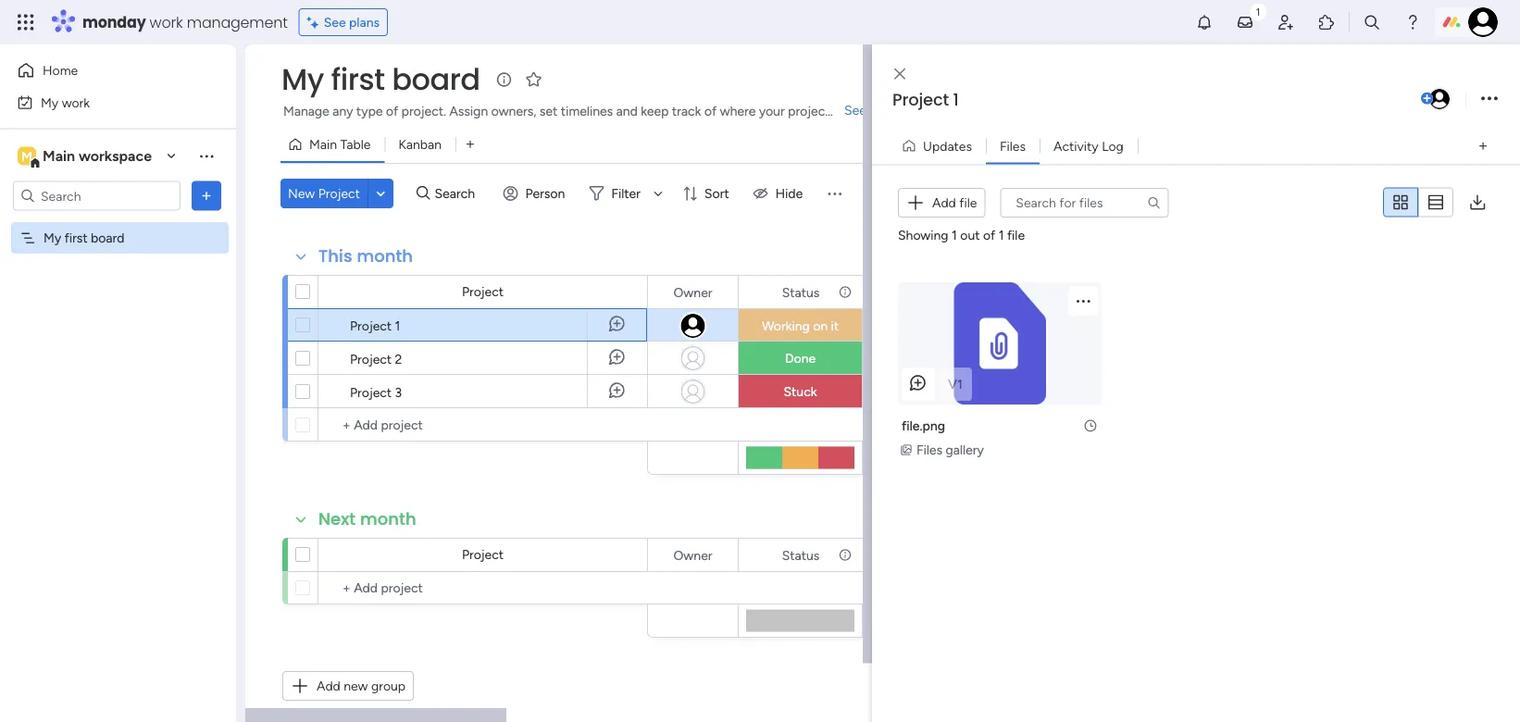 Task type: describe. For each thing, give the bounding box(es) containing it.
workspace image
[[18, 146, 36, 166]]

options image
[[197, 187, 216, 205]]

see more link
[[843, 101, 902, 119]]

add to favorites image
[[525, 70, 543, 88]]

help image
[[1404, 13, 1423, 31]]

This month field
[[314, 245, 418, 269]]

1 horizontal spatial board
[[392, 59, 480, 100]]

this month
[[319, 245, 413, 268]]

this
[[319, 245, 353, 268]]

home button
[[11, 56, 199, 85]]

filter button
[[582, 179, 670, 208]]

owner field for next month
[[669, 545, 717, 565]]

month for this month
[[357, 245, 413, 268]]

files for files
[[1000, 138, 1026, 154]]

project 2
[[350, 351, 402, 367]]

monday work management
[[82, 12, 288, 32]]

0 vertical spatial my first board
[[282, 59, 480, 100]]

gallery
[[946, 442, 984, 458]]

my inside 'button'
[[41, 94, 59, 110]]

main table
[[309, 137, 371, 152]]

it
[[831, 318, 839, 334]]

dapulse addbtn image
[[1422, 93, 1434, 105]]

stuck
[[784, 384, 817, 400]]

table
[[340, 137, 371, 152]]

new
[[344, 678, 368, 694]]

assign
[[450, 103, 488, 119]]

my work
[[41, 94, 90, 110]]

set
[[540, 103, 558, 119]]

my work button
[[11, 88, 199, 117]]

search image
[[1147, 195, 1162, 210]]

column information image for next month
[[838, 548, 853, 563]]

see more
[[845, 102, 900, 118]]

add view image
[[467, 138, 474, 151]]

done
[[785, 351, 816, 366]]

0 horizontal spatial john smith image
[[1428, 87, 1452, 111]]

person button
[[496, 179, 576, 208]]

add for add file
[[933, 195, 957, 210]]

type
[[356, 103, 383, 119]]

3
[[395, 384, 402, 400]]

1 + add project text field from the top
[[328, 414, 472, 436]]

your
[[759, 103, 785, 119]]

keep
[[641, 103, 669, 119]]

Search field
[[430, 181, 486, 207]]

add view image
[[1480, 139, 1488, 153]]

manage any type of project. assign owners, set timelines and keep track of where your project stands.
[[283, 103, 875, 119]]

add file
[[933, 195, 977, 210]]

status for next month
[[782, 547, 820, 563]]

1 up the 2
[[395, 318, 400, 333]]

log
[[1102, 138, 1124, 154]]

invite members image
[[1277, 13, 1296, 31]]

workspace selection element
[[18, 145, 155, 169]]

see plans
[[324, 14, 380, 30]]

on
[[813, 318, 828, 334]]

2 + add project text field from the top
[[328, 577, 472, 599]]

project.
[[402, 103, 446, 119]]

showing
[[898, 227, 949, 243]]

column information image for this month
[[838, 285, 853, 300]]

where
[[720, 103, 756, 119]]

manage
[[283, 103, 330, 119]]

status field for this month
[[778, 282, 825, 302]]

working
[[762, 318, 810, 334]]

notifications image
[[1196, 13, 1214, 31]]

project 3
[[350, 384, 402, 400]]

sort
[[705, 186, 729, 201]]

see plans button
[[299, 8, 388, 36]]

work for monday
[[150, 12, 183, 32]]

project inside button
[[318, 186, 360, 201]]

files gallery
[[917, 442, 984, 458]]

v2 search image
[[417, 183, 430, 204]]

updates button
[[895, 131, 986, 161]]

select product image
[[17, 13, 35, 31]]

track
[[672, 103, 701, 119]]

files button
[[986, 131, 1040, 161]]

workspace options image
[[197, 147, 216, 165]]

apps image
[[1318, 13, 1336, 31]]

workspace
[[79, 147, 152, 165]]

main for main workspace
[[43, 147, 75, 165]]

inbox image
[[1236, 13, 1255, 31]]

show board description image
[[493, 70, 516, 89]]

add new group button
[[282, 671, 414, 701]]

file inside button
[[960, 195, 977, 210]]

v1
[[949, 376, 963, 392]]

search everything image
[[1363, 13, 1382, 31]]

kanban button
[[385, 130, 456, 159]]

work for my
[[62, 94, 90, 110]]

main table button
[[281, 130, 385, 159]]

Next month field
[[314, 508, 421, 532]]

My first board field
[[277, 59, 485, 100]]

of for showing
[[984, 227, 996, 243]]

new project
[[288, 186, 360, 201]]



Task type: vqa. For each thing, say whether or not it's contained in the screenshot.
My first board group
no



Task type: locate. For each thing, give the bounding box(es) containing it.
1 vertical spatial first
[[65, 230, 88, 246]]

project 1 down close image
[[893, 88, 959, 112]]

activity log button
[[1040, 131, 1138, 161]]

None search field
[[1001, 188, 1169, 217]]

1 horizontal spatial first
[[331, 59, 385, 100]]

column information image
[[838, 285, 853, 300], [838, 548, 853, 563]]

filter
[[612, 186, 641, 201]]

of right out
[[984, 227, 996, 243]]

owner field for this month
[[669, 282, 717, 302]]

1 vertical spatial files
[[917, 442, 943, 458]]

1 vertical spatial work
[[62, 94, 90, 110]]

board
[[392, 59, 480, 100], [91, 230, 125, 246]]

of right type
[[386, 103, 398, 119]]

management
[[187, 12, 288, 32]]

1 vertical spatial + add project text field
[[328, 577, 472, 599]]

0 horizontal spatial board
[[91, 230, 125, 246]]

main inside button
[[309, 137, 337, 152]]

hide button
[[746, 179, 814, 208]]

add for add new group
[[317, 678, 341, 694]]

0 horizontal spatial first
[[65, 230, 88, 246]]

0 vertical spatial work
[[150, 12, 183, 32]]

1 vertical spatial status
[[782, 547, 820, 563]]

month for next month
[[360, 508, 416, 531]]

files gallery button
[[898, 440, 990, 460]]

Search in workspace field
[[39, 185, 155, 207]]

file right out
[[1008, 227, 1025, 243]]

0 horizontal spatial files
[[917, 442, 943, 458]]

work
[[150, 12, 183, 32], [62, 94, 90, 110]]

project 1 inside field
[[893, 88, 959, 112]]

1 horizontal spatial add
[[933, 195, 957, 210]]

plans
[[349, 14, 380, 30]]

owner for next month
[[674, 547, 713, 563]]

1 horizontal spatial work
[[150, 12, 183, 32]]

0 vertical spatial status
[[782, 284, 820, 300]]

my inside "list box"
[[44, 230, 61, 246]]

my first board down search in workspace "field" on the left of page
[[44, 230, 125, 246]]

0 vertical spatial board
[[392, 59, 480, 100]]

1 vertical spatial file
[[1008, 227, 1025, 243]]

file up out
[[960, 195, 977, 210]]

my down home
[[41, 94, 59, 110]]

1 vertical spatial owner field
[[669, 545, 717, 565]]

of right track
[[705, 103, 717, 119]]

1 horizontal spatial file
[[1008, 227, 1025, 243]]

Status field
[[778, 282, 825, 302], [778, 545, 825, 565]]

angle down image
[[377, 187, 385, 201]]

my up manage
[[282, 59, 324, 100]]

main for main table
[[309, 137, 337, 152]]

0 horizontal spatial add
[[317, 678, 341, 694]]

1
[[954, 88, 959, 112], [952, 227, 958, 243], [999, 227, 1004, 243], [395, 318, 400, 333]]

Project 1 field
[[888, 88, 1418, 112]]

john smith image right help icon
[[1469, 7, 1499, 37]]

owners,
[[491, 103, 537, 119]]

download image
[[1469, 193, 1487, 212]]

see for see plans
[[324, 14, 346, 30]]

option
[[0, 221, 236, 225]]

1 up updates
[[954, 88, 959, 112]]

files inside 'button'
[[917, 442, 943, 458]]

main inside workspace selection element
[[43, 147, 75, 165]]

Owner field
[[669, 282, 717, 302], [669, 545, 717, 565]]

1 vertical spatial month
[[360, 508, 416, 531]]

updates
[[923, 138, 972, 154]]

sort button
[[675, 179, 741, 208]]

1 status from the top
[[782, 284, 820, 300]]

home
[[43, 63, 78, 78]]

file actions image
[[1074, 292, 1093, 310]]

monday
[[82, 12, 146, 32]]

john smith image
[[1469, 7, 1499, 37], [1428, 87, 1452, 111]]

new project button
[[281, 179, 368, 208]]

board inside "list box"
[[91, 230, 125, 246]]

work down home
[[62, 94, 90, 110]]

more
[[870, 102, 900, 118]]

see left plans
[[324, 14, 346, 30]]

stands.
[[834, 103, 875, 119]]

main workspace
[[43, 147, 152, 165]]

1 horizontal spatial files
[[1000, 138, 1026, 154]]

new
[[288, 186, 315, 201]]

add
[[933, 195, 957, 210], [317, 678, 341, 694]]

file.png
[[902, 418, 946, 434]]

add inside add new group button
[[317, 678, 341, 694]]

0 horizontal spatial see
[[324, 14, 346, 30]]

see
[[324, 14, 346, 30], [845, 102, 867, 118]]

status
[[782, 284, 820, 300], [782, 547, 820, 563]]

1 owner field from the top
[[669, 282, 717, 302]]

project inside field
[[893, 88, 949, 112]]

add left "new" on the left bottom of the page
[[317, 678, 341, 694]]

board up project.
[[392, 59, 480, 100]]

2 horizontal spatial of
[[984, 227, 996, 243]]

owner
[[674, 284, 713, 300], [674, 547, 713, 563]]

1 vertical spatial status field
[[778, 545, 825, 565]]

project 1
[[893, 88, 959, 112], [350, 318, 400, 333]]

out
[[961, 227, 980, 243]]

my first board up type
[[282, 59, 480, 100]]

gallery layout group
[[1384, 188, 1454, 218]]

status field for next month
[[778, 545, 825, 565]]

status for this month
[[782, 284, 820, 300]]

1 status field from the top
[[778, 282, 825, 302]]

see inside button
[[324, 14, 346, 30]]

add file button
[[898, 188, 986, 217]]

my first board
[[282, 59, 480, 100], [44, 230, 125, 246]]

1 vertical spatial board
[[91, 230, 125, 246]]

first down search in workspace "field" on the left of page
[[65, 230, 88, 246]]

0 horizontal spatial my first board
[[44, 230, 125, 246]]

0 horizontal spatial main
[[43, 147, 75, 165]]

work right 'monday'
[[150, 12, 183, 32]]

0 vertical spatial see
[[324, 14, 346, 30]]

0 vertical spatial month
[[357, 245, 413, 268]]

activity log
[[1054, 138, 1124, 154]]

2 status from the top
[[782, 547, 820, 563]]

owner for this month
[[674, 284, 713, 300]]

kanban
[[399, 137, 442, 152]]

next
[[319, 508, 356, 531]]

and
[[616, 103, 638, 119]]

activity
[[1054, 138, 1099, 154]]

1 horizontal spatial john smith image
[[1469, 7, 1499, 37]]

1 horizontal spatial project 1
[[893, 88, 959, 112]]

0 vertical spatial add
[[933, 195, 957, 210]]

first inside "list box"
[[65, 230, 88, 246]]

my first board list box
[[0, 219, 236, 504]]

timelines
[[561, 103, 613, 119]]

files inside button
[[1000, 138, 1026, 154]]

1 vertical spatial owner
[[674, 547, 713, 563]]

arrow down image
[[647, 182, 670, 205]]

2 status field from the top
[[778, 545, 825, 565]]

month right next
[[360, 508, 416, 531]]

files left the activity
[[1000, 138, 1026, 154]]

1 horizontal spatial my first board
[[282, 59, 480, 100]]

see left more
[[845, 102, 867, 118]]

1 horizontal spatial main
[[309, 137, 337, 152]]

my down search in workspace "field" on the left of page
[[44, 230, 61, 246]]

main left the table
[[309, 137, 337, 152]]

2 owner field from the top
[[669, 545, 717, 565]]

0 vertical spatial owner field
[[669, 282, 717, 302]]

working on it
[[762, 318, 839, 334]]

next month
[[319, 508, 416, 531]]

0 horizontal spatial file
[[960, 195, 977, 210]]

1 column information image from the top
[[838, 285, 853, 300]]

add inside button
[[933, 195, 957, 210]]

1 left out
[[952, 227, 958, 243]]

john smith image left options image
[[1428, 87, 1452, 111]]

+ Add project text field
[[328, 414, 472, 436], [328, 577, 472, 599]]

project
[[788, 103, 830, 119]]

close image
[[895, 67, 906, 81]]

0 vertical spatial column information image
[[838, 285, 853, 300]]

month
[[357, 245, 413, 268], [360, 508, 416, 531]]

of for manage
[[386, 103, 398, 119]]

1 vertical spatial john smith image
[[1428, 87, 1452, 111]]

0 horizontal spatial work
[[62, 94, 90, 110]]

2 owner from the top
[[674, 547, 713, 563]]

0 vertical spatial owner
[[674, 284, 713, 300]]

2
[[395, 351, 402, 367]]

0 vertical spatial file
[[960, 195, 977, 210]]

of
[[386, 103, 398, 119], [705, 103, 717, 119], [984, 227, 996, 243]]

month inside field
[[357, 245, 413, 268]]

+ add project text field down next month field
[[328, 577, 472, 599]]

project 1 up "project 2"
[[350, 318, 400, 333]]

0 vertical spatial + add project text field
[[328, 414, 472, 436]]

month right this
[[357, 245, 413, 268]]

0 vertical spatial project 1
[[893, 88, 959, 112]]

1 vertical spatial project 1
[[350, 318, 400, 333]]

1 vertical spatial my first board
[[44, 230, 125, 246]]

month inside field
[[360, 508, 416, 531]]

0 horizontal spatial of
[[386, 103, 398, 119]]

1 horizontal spatial of
[[705, 103, 717, 119]]

group
[[371, 678, 406, 694]]

files for files gallery
[[917, 442, 943, 458]]

0 vertical spatial files
[[1000, 138, 1026, 154]]

0 horizontal spatial project 1
[[350, 318, 400, 333]]

0 vertical spatial status field
[[778, 282, 825, 302]]

main right workspace image
[[43, 147, 75, 165]]

1 horizontal spatial see
[[845, 102, 867, 118]]

my first board inside "list box"
[[44, 230, 125, 246]]

file
[[960, 195, 977, 210], [1008, 227, 1025, 243]]

first
[[331, 59, 385, 100], [65, 230, 88, 246]]

1 image
[[1250, 1, 1267, 22]]

person
[[526, 186, 565, 201]]

+ add project text field down 3
[[328, 414, 472, 436]]

Search for files search field
[[1001, 188, 1169, 217]]

options image
[[1482, 87, 1499, 112]]

board down search in workspace "field" on the left of page
[[91, 230, 125, 246]]

0 vertical spatial first
[[331, 59, 385, 100]]

project
[[893, 88, 949, 112], [318, 186, 360, 201], [462, 284, 504, 300], [350, 318, 392, 333], [350, 351, 392, 367], [350, 384, 392, 400], [462, 547, 504, 563]]

1 vertical spatial see
[[845, 102, 867, 118]]

0 vertical spatial john smith image
[[1469, 7, 1499, 37]]

add new group
[[317, 678, 406, 694]]

files
[[1000, 138, 1026, 154], [917, 442, 943, 458]]

1 vertical spatial add
[[317, 678, 341, 694]]

showing 1 out of 1 file
[[898, 227, 1025, 243]]

dapulse drag 2 image
[[875, 363, 881, 384]]

add up showing 1 out of 1 file
[[933, 195, 957, 210]]

m
[[21, 148, 32, 164]]

hide
[[776, 186, 803, 201]]

1 right out
[[999, 227, 1004, 243]]

files down file.png
[[917, 442, 943, 458]]

first up type
[[331, 59, 385, 100]]

menu image
[[825, 184, 844, 203]]

work inside 'button'
[[62, 94, 90, 110]]

1 vertical spatial column information image
[[838, 548, 853, 563]]

any
[[333, 103, 353, 119]]

main
[[309, 137, 337, 152], [43, 147, 75, 165]]

2 column information image from the top
[[838, 548, 853, 563]]

see for see more
[[845, 102, 867, 118]]

my
[[282, 59, 324, 100], [41, 94, 59, 110], [44, 230, 61, 246]]

1 inside field
[[954, 88, 959, 112]]

1 owner from the top
[[674, 284, 713, 300]]



